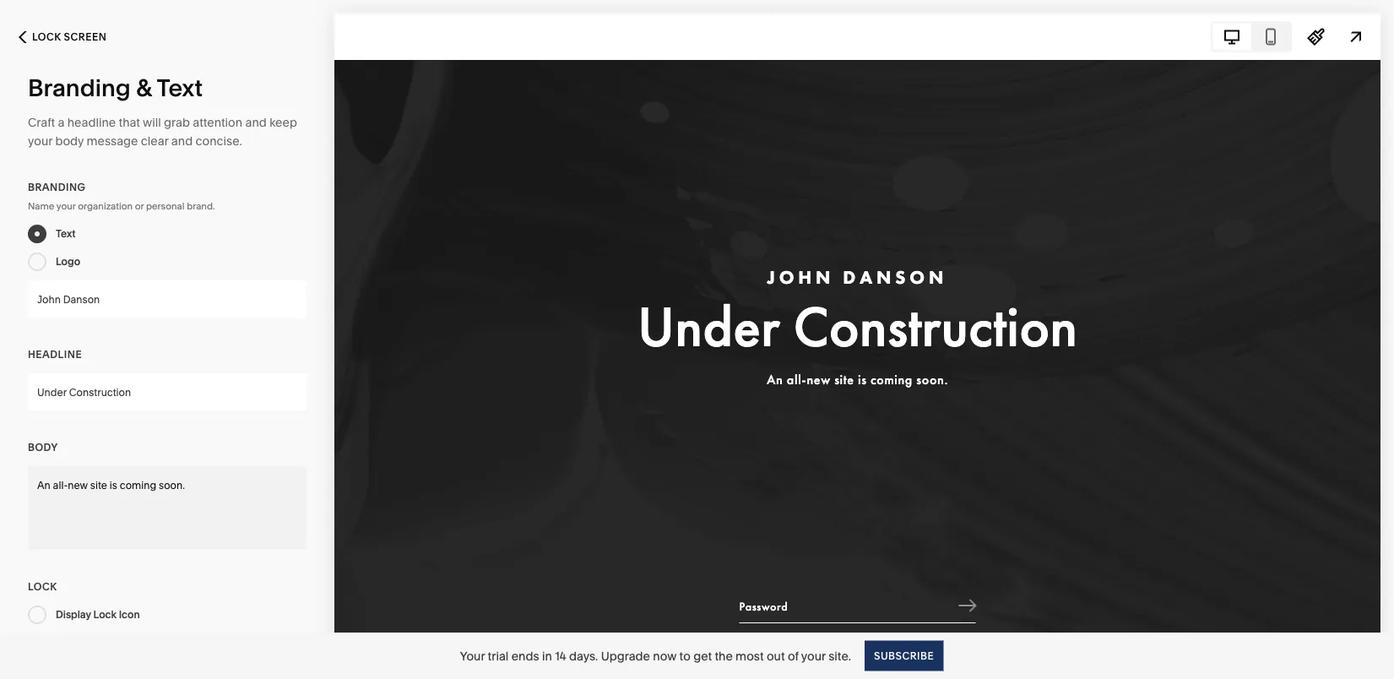 Task type: vqa. For each thing, say whether or not it's contained in the screenshot.
Built-in Domain
no



Task type: describe. For each thing, give the bounding box(es) containing it.
will
[[143, 115, 161, 130]]

craft a headline that will grab attention and keep your body message clear and concise.
[[28, 115, 297, 148]]

or
[[135, 200, 144, 212]]

brand.
[[187, 200, 215, 212]]

keep
[[270, 115, 297, 130]]

2 vertical spatial your
[[801, 649, 826, 663]]

days.
[[569, 649, 598, 663]]

site
[[90, 479, 107, 492]]

concise.
[[196, 134, 242, 148]]

headline
[[28, 348, 82, 361]]

display lock icon
[[56, 609, 140, 621]]

message
[[87, 134, 138, 148]]

icon
[[119, 609, 140, 621]]

logo
[[56, 256, 80, 268]]

body
[[55, 134, 84, 148]]

your
[[460, 649, 485, 663]]

new
[[68, 479, 88, 492]]

that
[[119, 115, 140, 130]]

Text text field
[[28, 280, 307, 318]]

trial
[[488, 649, 509, 663]]

lock for lock
[[28, 581, 57, 593]]

branding & text
[[28, 73, 203, 102]]

headline
[[67, 115, 116, 130]]

ends
[[512, 649, 539, 663]]

grab
[[164, 115, 190, 130]]

an
[[37, 479, 50, 492]]

2 vertical spatial lock
[[93, 609, 116, 621]]

to
[[680, 649, 691, 663]]

site.
[[829, 649, 851, 663]]

name
[[28, 200, 54, 212]]

0 horizontal spatial and
[[171, 134, 193, 148]]

in
[[542, 649, 552, 663]]



Task type: locate. For each thing, give the bounding box(es) containing it.
1 vertical spatial your
[[56, 200, 76, 212]]

tab list
[[1213, 23, 1291, 50]]

organization
[[78, 200, 133, 212]]

and down the grab
[[171, 134, 193, 148]]

out
[[767, 649, 785, 663]]

subscribe
[[874, 650, 934, 662]]

text
[[157, 73, 203, 102], [56, 228, 76, 240]]

1 vertical spatial branding
[[28, 181, 86, 193]]

lock
[[32, 31, 61, 43], [28, 581, 57, 593], [93, 609, 116, 621]]

screen
[[64, 31, 107, 43]]

lock left icon
[[93, 609, 116, 621]]

branding inside branding name your organization or personal brand.
[[28, 181, 86, 193]]

get
[[694, 649, 712, 663]]

2 branding from the top
[[28, 181, 86, 193]]

1 vertical spatial text
[[56, 228, 76, 240]]

0 horizontal spatial your
[[28, 134, 52, 148]]

of
[[788, 649, 799, 663]]

lock inside button
[[32, 31, 61, 43]]

an all-new site is coming soon.
[[37, 479, 185, 492]]

branding
[[28, 73, 131, 102], [28, 181, 86, 193]]

a
[[58, 115, 65, 130]]

body
[[28, 441, 58, 454]]

branding up name
[[28, 181, 86, 193]]

soon.
[[159, 479, 185, 492]]

text up the grab
[[157, 73, 203, 102]]

personal
[[146, 200, 185, 212]]

&
[[136, 73, 152, 102]]

0 vertical spatial and
[[245, 115, 267, 130]]

most
[[736, 649, 764, 663]]

your down craft at the top of page
[[28, 134, 52, 148]]

branding for name
[[28, 181, 86, 193]]

the
[[715, 649, 733, 663]]

upgrade
[[601, 649, 650, 663]]

craft
[[28, 115, 55, 130]]

and left the keep
[[245, 115, 267, 130]]

your inside the craft a headline that will grab attention and keep your body message clear and concise.
[[28, 134, 52, 148]]

Headline text field
[[28, 373, 307, 410]]

coming
[[120, 479, 156, 492]]

your inside branding name your organization or personal brand.
[[56, 200, 76, 212]]

display
[[56, 609, 91, 621]]

your right of on the bottom right of page
[[801, 649, 826, 663]]

and
[[245, 115, 267, 130], [171, 134, 193, 148]]

14
[[555, 649, 566, 663]]

your trial ends in 14 days. upgrade now to get the most out of your site.
[[460, 649, 851, 663]]

0 vertical spatial your
[[28, 134, 52, 148]]

branding name your organization or personal brand.
[[28, 181, 215, 212]]

1 vertical spatial lock
[[28, 581, 57, 593]]

branding up the headline on the left top of the page
[[28, 73, 131, 102]]

attention
[[193, 115, 243, 130]]

your right name
[[56, 200, 76, 212]]

lock for lock screen
[[32, 31, 61, 43]]

text up logo in the top left of the page
[[56, 228, 76, 240]]

branding for &
[[28, 73, 131, 102]]

lock screen
[[32, 31, 107, 43]]

your
[[28, 134, 52, 148], [56, 200, 76, 212], [801, 649, 826, 663]]

0 vertical spatial lock
[[32, 31, 61, 43]]

1 horizontal spatial text
[[157, 73, 203, 102]]

1 vertical spatial and
[[171, 134, 193, 148]]

is
[[110, 479, 117, 492]]

subscribe button
[[865, 641, 944, 671]]

lock screen button
[[0, 19, 125, 56]]

1 horizontal spatial your
[[56, 200, 76, 212]]

lock up display
[[28, 581, 57, 593]]

now
[[653, 649, 677, 663]]

1 horizontal spatial and
[[245, 115, 267, 130]]

2 horizontal spatial your
[[801, 649, 826, 663]]

1 branding from the top
[[28, 73, 131, 102]]

0 horizontal spatial text
[[56, 228, 76, 240]]

lock left screen
[[32, 31, 61, 43]]

0 vertical spatial text
[[157, 73, 203, 102]]

0 vertical spatial branding
[[28, 73, 131, 102]]

clear
[[141, 134, 168, 148]]

all-
[[53, 479, 68, 492]]



